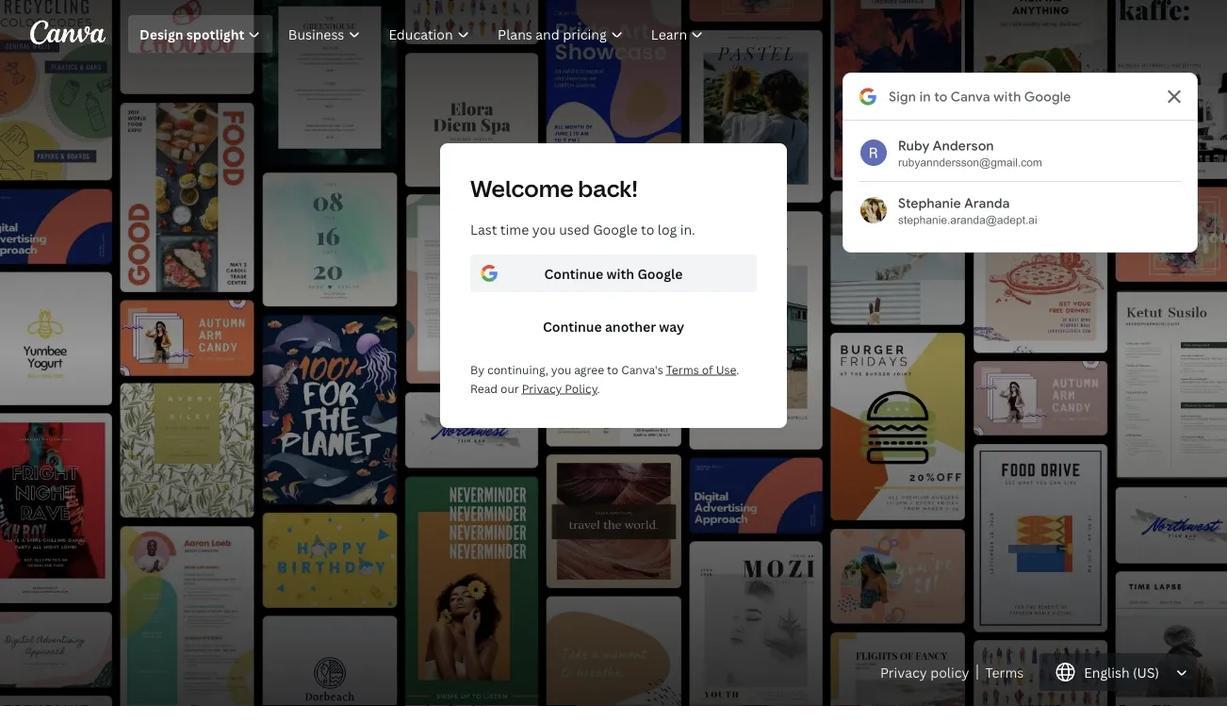 Task type: locate. For each thing, give the bounding box(es) containing it.
1 horizontal spatial to
[[641, 220, 655, 238]]

continue
[[545, 265, 604, 282], [543, 317, 602, 335]]

1 vertical spatial you
[[552, 362, 572, 377]]

last
[[471, 220, 497, 238]]

0 vertical spatial terms
[[667, 362, 700, 377]]

continue down used
[[545, 265, 604, 282]]

continue for continue another way
[[543, 317, 602, 335]]

continue with google button
[[471, 255, 757, 292]]

of
[[702, 362, 714, 377]]

to right agree
[[607, 362, 619, 377]]

1 vertical spatial continue
[[543, 317, 602, 335]]

continue with google
[[545, 265, 683, 282]]

terms left of on the bottom right of the page
[[667, 362, 700, 377]]

0 horizontal spatial .
[[598, 381, 600, 396]]

you right "time" at the top of the page
[[533, 220, 556, 238]]

english
[[1085, 663, 1130, 681]]

privacy down continuing,
[[522, 381, 562, 396]]

time
[[501, 220, 529, 238]]

. read our
[[471, 362, 740, 396]]

with
[[607, 265, 635, 282]]

top level navigation element
[[128, 15, 720, 53]]

1 vertical spatial google
[[638, 265, 683, 282]]

0 vertical spatial privacy
[[522, 381, 562, 396]]

to
[[641, 220, 655, 238], [607, 362, 619, 377]]

policy
[[931, 663, 970, 681]]

continue up agree
[[543, 317, 602, 335]]

continuing,
[[488, 362, 549, 377]]

1 vertical spatial .
[[598, 381, 600, 396]]

0 horizontal spatial privacy
[[522, 381, 562, 396]]

in.
[[681, 220, 696, 238]]

1 horizontal spatial terms
[[986, 663, 1024, 681]]

1 horizontal spatial .
[[737, 362, 740, 377]]

you for used
[[533, 220, 556, 238]]

welcome
[[471, 173, 574, 204]]

terms right policy
[[986, 663, 1024, 681]]

.
[[737, 362, 740, 377], [598, 381, 600, 396]]

continue for continue with google
[[545, 265, 604, 282]]

0 vertical spatial continue
[[545, 265, 604, 282]]

canva's
[[622, 362, 664, 377]]

english (us) button
[[1040, 654, 1198, 691]]

terms
[[667, 362, 700, 377], [986, 663, 1024, 681]]

log
[[658, 220, 677, 238]]

agree
[[575, 362, 605, 377]]

1 horizontal spatial privacy
[[881, 663, 928, 681]]

you
[[533, 220, 556, 238], [552, 362, 572, 377]]

1 vertical spatial terms
[[986, 663, 1024, 681]]

google
[[593, 220, 638, 238], [638, 265, 683, 282]]

welcome back!
[[471, 173, 638, 204]]

privacy
[[522, 381, 562, 396], [881, 663, 928, 681]]

. inside . read our
[[737, 362, 740, 377]]

. down by continuing, you agree to canva's terms of use
[[598, 381, 600, 396]]

0 vertical spatial .
[[737, 362, 740, 377]]

google right used
[[593, 220, 638, 238]]

1 vertical spatial privacy
[[881, 663, 928, 681]]

0 vertical spatial you
[[533, 220, 556, 238]]

to left log
[[641, 220, 655, 238]]

privacy for privacy policy .
[[522, 381, 562, 396]]

. right of on the bottom right of the page
[[737, 362, 740, 377]]

privacy left policy
[[881, 663, 928, 681]]

continue another way
[[543, 317, 685, 335]]

1 vertical spatial to
[[607, 362, 619, 377]]

you up privacy policy .
[[552, 362, 572, 377]]

google right with
[[638, 265, 683, 282]]



Task type: vqa. For each thing, say whether or not it's contained in the screenshot.
Invitations button on the right of page
no



Task type: describe. For each thing, give the bounding box(es) containing it.
another
[[605, 317, 656, 335]]

our
[[501, 381, 519, 396]]

policy
[[565, 381, 598, 396]]

privacy policy link
[[522, 381, 598, 396]]

you for agree
[[552, 362, 572, 377]]

used
[[559, 220, 590, 238]]

use
[[716, 362, 737, 377]]

by
[[471, 362, 485, 377]]

last time you used google to log in.
[[471, 220, 696, 238]]

(us)
[[1134, 663, 1160, 681]]

terms of use link
[[667, 362, 737, 377]]

privacy policy link
[[881, 662, 970, 683]]

privacy policy
[[881, 663, 970, 681]]

terms link
[[986, 662, 1024, 683]]

0 horizontal spatial terms
[[667, 362, 700, 377]]

0 vertical spatial to
[[641, 220, 655, 238]]

way
[[660, 317, 685, 335]]

by continuing, you agree to canva's terms of use
[[471, 362, 737, 377]]

privacy for privacy policy
[[881, 663, 928, 681]]

back!
[[578, 173, 638, 204]]

0 vertical spatial google
[[593, 220, 638, 238]]

0 horizontal spatial to
[[607, 362, 619, 377]]

read
[[471, 381, 498, 396]]

continue another way button
[[471, 307, 757, 345]]

google inside button
[[638, 265, 683, 282]]

english (us)
[[1085, 663, 1160, 681]]

privacy policy .
[[522, 381, 600, 396]]



